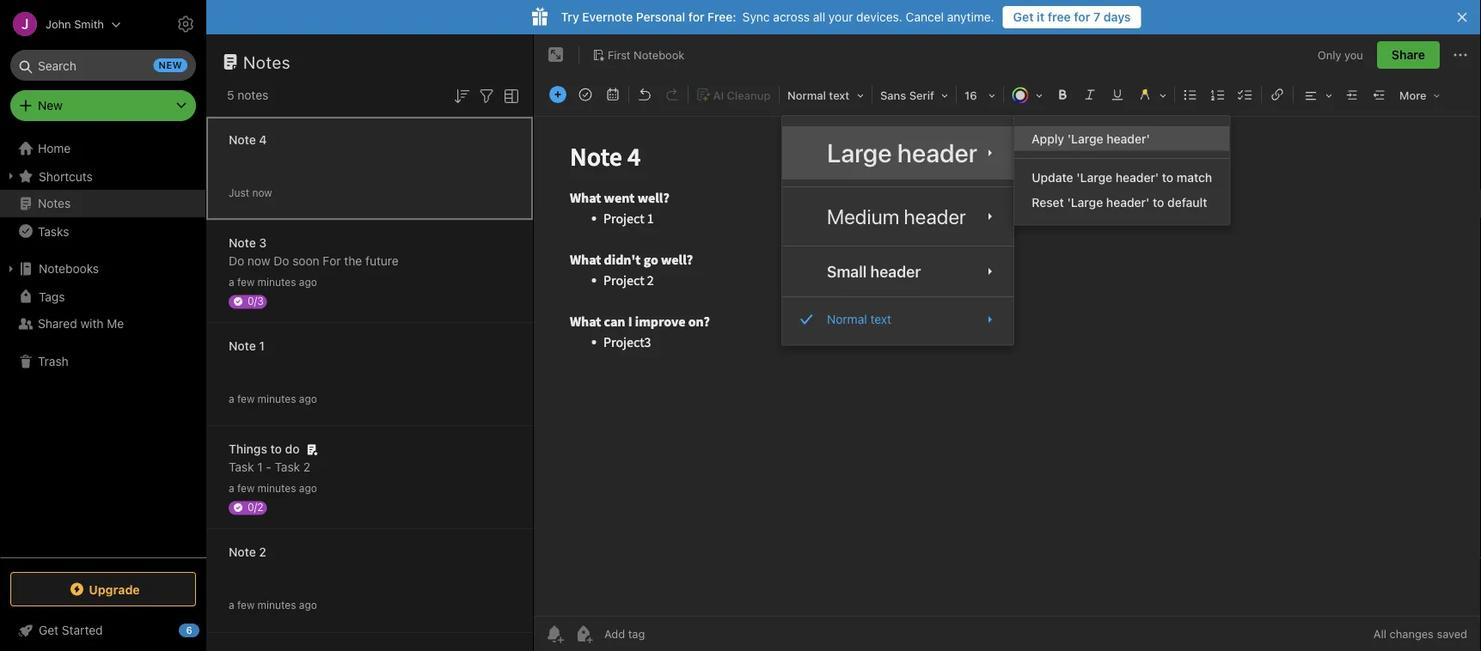 Task type: vqa. For each thing, say whether or not it's contained in the screenshot.
now for Just
yes



Task type: describe. For each thing, give the bounding box(es) containing it.
saved
[[1437, 628, 1467, 641]]

Font color field
[[1006, 83, 1049, 107]]

anytime.
[[947, 10, 994, 24]]

medium header
[[827, 205, 966, 229]]

bulleted list image
[[1179, 83, 1203, 107]]

personal
[[636, 10, 685, 24]]

trash link
[[0, 348, 205, 376]]

try
[[561, 10, 579, 24]]

[object object] field containing small header
[[782, 254, 1014, 290]]

expand notebooks image
[[4, 262, 18, 276]]

2 few from the top
[[237, 393, 255, 405]]

note for note 1
[[229, 339, 256, 353]]

Add filters field
[[476, 84, 497, 106]]

more
[[1399, 89, 1427, 102]]

started
[[62, 624, 103, 638]]

add filters image
[[476, 86, 497, 106]]

reset 'large header' to default
[[1032, 195, 1207, 209]]

your
[[829, 10, 853, 24]]

for for 7
[[1074, 10, 1090, 24]]

trash
[[38, 355, 69, 369]]

Help and Learning task checklist field
[[0, 617, 206, 645]]

get it free for 7 days
[[1013, 10, 1131, 24]]

sans
[[880, 89, 906, 102]]

small header link
[[782, 254, 1014, 290]]

1 horizontal spatial notes
[[243, 52, 291, 72]]

now for just
[[252, 187, 272, 199]]

normal inside heading level field
[[787, 89, 826, 102]]

try evernote personal for free: sync across all your devices. cancel anytime.
[[561, 10, 994, 24]]

1 few from the top
[[237, 276, 255, 288]]

add tag image
[[573, 624, 594, 645]]

2 ago from the top
[[299, 393, 317, 405]]

more actions image
[[1450, 45, 1471, 65]]

update
[[1032, 171, 1073, 185]]

shared with me link
[[0, 310, 205, 338]]

apply 'large header' menu item
[[1014, 126, 1229, 151]]

6
[[186, 625, 192, 637]]

shared with me
[[38, 317, 124, 331]]

free:
[[708, 10, 736, 24]]

4
[[259, 133, 267, 147]]

home link
[[0, 135, 206, 162]]

get started
[[39, 624, 103, 638]]

me
[[107, 317, 124, 331]]

header' for match
[[1115, 171, 1159, 185]]

update 'large header' to match link
[[1014, 165, 1229, 190]]

the
[[344, 254, 362, 268]]

note for note 3
[[229, 236, 256, 250]]

2 a few minutes ago from the top
[[229, 393, 317, 405]]

4 few from the top
[[237, 600, 255, 612]]

just
[[229, 187, 249, 199]]

normal text link
[[782, 305, 1014, 335]]

text inside heading level field
[[829, 89, 850, 102]]

now for do
[[248, 254, 270, 268]]

shortcuts button
[[0, 162, 205, 190]]

home
[[38, 141, 71, 156]]

normal inside field
[[827, 312, 867, 326]]

View options field
[[497, 84, 522, 106]]

shortcuts
[[39, 169, 93, 183]]

insert link image
[[1265, 83, 1289, 107]]

Highlight field
[[1131, 83, 1173, 107]]

cancel
[[906, 10, 944, 24]]

3 few from the top
[[237, 483, 255, 495]]

Alignment field
[[1295, 83, 1338, 107]]

More field
[[1393, 83, 1446, 107]]

all
[[813, 10, 825, 24]]

large header link
[[782, 126, 1014, 180]]

changes
[[1390, 628, 1434, 641]]

[object object] field containing large header
[[782, 126, 1014, 180]]

new
[[159, 60, 182, 71]]

2 vertical spatial to
[[270, 442, 282, 456]]

reset 'large header' to default link
[[1014, 190, 1229, 214]]

new
[[38, 98, 63, 113]]

soon
[[292, 254, 319, 268]]

just now
[[229, 187, 272, 199]]

undo image
[[633, 83, 657, 107]]

apply 'large header' link
[[1014, 126, 1229, 151]]

get it free for 7 days button
[[1003, 6, 1141, 28]]

reset
[[1032, 195, 1064, 209]]

tags button
[[0, 283, 205, 310]]

note window element
[[534, 34, 1481, 652]]

1 a few minutes ago from the top
[[229, 276, 317, 288]]

Insert field
[[545, 83, 571, 107]]

first notebook
[[608, 48, 685, 61]]

header for small header
[[870, 262, 921, 281]]

it
[[1037, 10, 1045, 24]]

tasks button
[[0, 217, 205, 245]]

get for get it free for 7 days
[[1013, 10, 1034, 24]]

default
[[1167, 195, 1207, 209]]

for for free:
[[688, 10, 704, 24]]

apply 'large header'
[[1032, 132, 1150, 146]]

new button
[[10, 90, 196, 121]]

3 a from the top
[[229, 483, 234, 495]]

all
[[1374, 628, 1387, 641]]

task 1 - task 2
[[229, 460, 311, 475]]

share button
[[1377, 41, 1440, 69]]

note 1
[[229, 339, 265, 353]]

for
[[323, 254, 341, 268]]

0 horizontal spatial 2
[[259, 545, 266, 560]]

across
[[773, 10, 810, 24]]

note for note 4
[[229, 133, 256, 147]]

settings image
[[175, 14, 196, 34]]

note 4
[[229, 133, 267, 147]]

upgrade
[[89, 583, 140, 597]]

small
[[827, 262, 867, 281]]

tags
[[39, 289, 65, 304]]

first notebook button
[[586, 43, 691, 67]]

2 a from the top
[[229, 393, 234, 405]]

Sort options field
[[451, 84, 472, 106]]

normal text inside field
[[827, 312, 891, 326]]

future
[[365, 254, 399, 268]]

do now do soon for the future
[[229, 254, 399, 268]]

5
[[227, 88, 234, 102]]

2 task from the left
[[275, 460, 300, 475]]

medium
[[827, 205, 899, 229]]

Heading level field
[[781, 83, 870, 107]]

sync
[[742, 10, 770, 24]]

do
[[285, 442, 300, 456]]

new search field
[[22, 50, 187, 81]]

[object Object] field
[[782, 194, 1014, 239]]

note 2
[[229, 545, 266, 560]]

notebooks
[[39, 262, 99, 276]]

apply
[[1032, 132, 1064, 146]]

smith
[[74, 18, 104, 31]]

shared
[[38, 317, 77, 331]]

4 minutes from the top
[[258, 600, 296, 612]]

1 a from the top
[[229, 276, 234, 288]]

add a reminder image
[[544, 624, 565, 645]]



Task type: locate. For each thing, give the bounding box(es) containing it.
medium header link
[[782, 194, 1014, 239]]

1 vertical spatial header
[[904, 205, 966, 229]]

4 a from the top
[[229, 600, 234, 612]]

1 vertical spatial normal text
[[827, 312, 891, 326]]

get left it
[[1013, 10, 1034, 24]]

evernote
[[582, 10, 633, 24]]

large
[[827, 138, 892, 168]]

1 horizontal spatial normal
[[827, 312, 867, 326]]

[object Object] field
[[782, 305, 1014, 335]]

do
[[229, 254, 244, 268], [274, 254, 289, 268]]

underline image
[[1105, 83, 1130, 107]]

checklist image
[[1234, 83, 1258, 107]]

'large for update
[[1076, 171, 1112, 185]]

0 horizontal spatial get
[[39, 624, 59, 638]]

header'
[[1107, 132, 1150, 146], [1115, 171, 1159, 185], [1106, 195, 1150, 209]]

ago
[[299, 276, 317, 288], [299, 393, 317, 405], [299, 483, 317, 495], [299, 600, 317, 612]]

for
[[688, 10, 704, 24], [1074, 10, 1090, 24]]

4 a few minutes ago from the top
[[229, 600, 317, 612]]

minutes up "0/3"
[[258, 276, 296, 288]]

notes
[[243, 52, 291, 72], [38, 196, 71, 211]]

first
[[608, 48, 631, 61]]

1 vertical spatial to
[[1153, 195, 1164, 209]]

3
[[259, 236, 267, 250]]

1 [object object] field from the top
[[782, 126, 1014, 180]]

match
[[1177, 171, 1212, 185]]

Note Editor text field
[[534, 117, 1481, 616]]

'large inside menu item
[[1068, 132, 1103, 146]]

a down note 2
[[229, 600, 234, 612]]

header inside menu item
[[897, 138, 978, 168]]

header' up update 'large header' to match
[[1107, 132, 1150, 146]]

1 ago from the top
[[299, 276, 317, 288]]

to left match
[[1162, 171, 1173, 185]]

0/3
[[248, 295, 264, 307]]

-
[[266, 460, 272, 475]]

expand note image
[[546, 45, 566, 65]]

0 horizontal spatial normal
[[787, 89, 826, 102]]

1 horizontal spatial for
[[1074, 10, 1090, 24]]

text down small header
[[870, 312, 891, 326]]

dropdown list menu
[[782, 126, 1014, 335], [1014, 126, 1229, 214]]

minutes down note 2
[[258, 600, 296, 612]]

note 3
[[229, 236, 267, 250]]

0 vertical spatial normal text
[[787, 89, 850, 102]]

Font family field
[[874, 83, 954, 107]]

1 vertical spatial now
[[248, 254, 270, 268]]

0 vertical spatial header'
[[1107, 132, 1150, 146]]

1 horizontal spatial task
[[275, 460, 300, 475]]

all changes saved
[[1374, 628, 1467, 641]]

[object object] field up normal text field
[[782, 254, 1014, 290]]

a down note 3
[[229, 276, 234, 288]]

serif
[[909, 89, 934, 102]]

1 horizontal spatial text
[[870, 312, 891, 326]]

notebook
[[634, 48, 685, 61]]

dropdown list menu containing large header
[[782, 126, 1014, 335]]

'large for reset
[[1067, 195, 1103, 209]]

few
[[237, 276, 255, 288], [237, 393, 255, 405], [237, 483, 255, 495], [237, 600, 255, 612]]

normal
[[787, 89, 826, 102], [827, 312, 867, 326]]

0/2
[[248, 502, 263, 514]]

numbered list image
[[1206, 83, 1230, 107]]

1 vertical spatial [object object] field
[[782, 254, 1014, 290]]

0 horizontal spatial for
[[688, 10, 704, 24]]

you
[[1345, 48, 1363, 61]]

note down "0/3"
[[229, 339, 256, 353]]

share
[[1392, 48, 1425, 62]]

1 minutes from the top
[[258, 276, 296, 288]]

2 minutes from the top
[[258, 393, 296, 405]]

1 horizontal spatial get
[[1013, 10, 1034, 24]]

normal text up large
[[787, 89, 850, 102]]

'large for apply
[[1068, 132, 1103, 146]]

note for note 2
[[229, 545, 256, 560]]

text left sans
[[829, 89, 850, 102]]

get
[[1013, 10, 1034, 24], [39, 624, 59, 638]]

a up things
[[229, 393, 234, 405]]

calendar event image
[[601, 83, 625, 107]]

2 right '-'
[[303, 460, 311, 475]]

task image
[[573, 83, 597, 107]]

few up "0/3"
[[237, 276, 255, 288]]

1 vertical spatial normal
[[827, 312, 867, 326]]

click to collapse image
[[200, 620, 213, 640]]

4 note from the top
[[229, 545, 256, 560]]

free
[[1048, 10, 1071, 24]]

tasks
[[38, 224, 69, 238]]

1 dropdown list menu from the left
[[782, 126, 1014, 335]]

notes up tasks
[[38, 196, 71, 211]]

1 vertical spatial 2
[[259, 545, 266, 560]]

2 vertical spatial header'
[[1106, 195, 1150, 209]]

header' up reset 'large header' to default link
[[1115, 171, 1159, 185]]

0 vertical spatial get
[[1013, 10, 1034, 24]]

1 for from the left
[[688, 10, 704, 24]]

0 vertical spatial normal
[[787, 89, 826, 102]]

4 ago from the top
[[299, 600, 317, 612]]

1 for task
[[257, 460, 263, 475]]

note
[[229, 133, 256, 147], [229, 236, 256, 250], [229, 339, 256, 353], [229, 545, 256, 560]]

john smith
[[46, 18, 104, 31]]

task down do
[[275, 460, 300, 475]]

2 for from the left
[[1074, 10, 1090, 24]]

indent image
[[1340, 83, 1364, 107]]

get for get started
[[39, 624, 59, 638]]

1 task from the left
[[229, 460, 254, 475]]

small header
[[827, 262, 921, 281]]

More actions field
[[1450, 41, 1471, 69]]

minutes
[[258, 276, 296, 288], [258, 393, 296, 405], [258, 483, 296, 495], [258, 600, 296, 612]]

few up '0/2'
[[237, 483, 255, 495]]

outdent image
[[1368, 83, 1392, 107]]

now
[[252, 187, 272, 199], [248, 254, 270, 268]]

header
[[897, 138, 978, 168], [904, 205, 966, 229], [870, 262, 921, 281]]

2 [object object] field from the top
[[782, 254, 1014, 290]]

2 do from the left
[[274, 254, 289, 268]]

to for match
[[1162, 171, 1173, 185]]

get inside help and learning task checklist field
[[39, 624, 59, 638]]

5 notes
[[227, 88, 268, 102]]

a few minutes ago up things to do
[[229, 393, 317, 405]]

1 vertical spatial get
[[39, 624, 59, 638]]

normal text
[[787, 89, 850, 102], [827, 312, 891, 326]]

Font size field
[[958, 83, 1001, 107]]

a
[[229, 276, 234, 288], [229, 393, 234, 405], [229, 483, 234, 495], [229, 600, 234, 612]]

upgrade button
[[10, 573, 196, 607]]

few down note 2
[[237, 600, 255, 612]]

7
[[1093, 10, 1100, 24]]

days
[[1104, 10, 1131, 24]]

only you
[[1318, 48, 1363, 61]]

dropdown list menu containing apply 'large header'
[[1014, 126, 1229, 214]]

normal text down the small
[[827, 312, 891, 326]]

header down serif
[[897, 138, 978, 168]]

notebooks link
[[0, 255, 205, 283]]

header' inside menu item
[[1107, 132, 1150, 146]]

16
[[965, 89, 977, 102]]

header for large header
[[897, 138, 978, 168]]

for left free:
[[688, 10, 704, 24]]

tree containing home
[[0, 135, 206, 557]]

0 vertical spatial header
[[897, 138, 978, 168]]

2 note from the top
[[229, 236, 256, 250]]

0 vertical spatial notes
[[243, 52, 291, 72]]

1 note from the top
[[229, 133, 256, 147]]

3 minutes from the top
[[258, 483, 296, 495]]

notes
[[238, 88, 268, 102]]

now down 3
[[248, 254, 270, 268]]

notes link
[[0, 190, 205, 217]]

1
[[259, 339, 265, 353], [257, 460, 263, 475]]

1 for note
[[259, 339, 265, 353]]

sans serif
[[880, 89, 934, 102]]

task down things
[[229, 460, 254, 475]]

2 down '0/2'
[[259, 545, 266, 560]]

things to do
[[229, 442, 300, 456]]

header up normal text link
[[870, 262, 921, 281]]

john
[[46, 18, 71, 31]]

0 horizontal spatial notes
[[38, 196, 71, 211]]

0 horizontal spatial task
[[229, 460, 254, 475]]

1 down "0/3"
[[259, 339, 265, 353]]

to left default
[[1153, 195, 1164, 209]]

minutes up things to do
[[258, 393, 296, 405]]

Account field
[[0, 7, 121, 41]]

for inside button
[[1074, 10, 1090, 24]]

2 vertical spatial header
[[870, 262, 921, 281]]

'large up reset 'large header' to default
[[1076, 171, 1112, 185]]

bold image
[[1050, 83, 1075, 107]]

1 vertical spatial notes
[[38, 196, 71, 211]]

[object object] field down sans
[[782, 126, 1014, 180]]

italic image
[[1078, 83, 1102, 107]]

0 horizontal spatial do
[[229, 254, 244, 268]]

few up things
[[237, 393, 255, 405]]

things
[[229, 442, 267, 456]]

0 horizontal spatial dropdown list menu
[[782, 126, 1014, 335]]

a few minutes ago down note 2
[[229, 600, 317, 612]]

1 vertical spatial header'
[[1115, 171, 1159, 185]]

0 vertical spatial now
[[252, 187, 272, 199]]

tree
[[0, 135, 206, 557]]

header for medium header
[[904, 205, 966, 229]]

for left "7"
[[1074, 10, 1090, 24]]

2
[[303, 460, 311, 475], [259, 545, 266, 560]]

text inside field
[[870, 312, 891, 326]]

0 vertical spatial text
[[829, 89, 850, 102]]

1 left '-'
[[257, 460, 263, 475]]

minutes down task 1 - task 2
[[258, 483, 296, 495]]

notes up notes
[[243, 52, 291, 72]]

note down '0/2'
[[229, 545, 256, 560]]

update 'large header' to match
[[1032, 171, 1212, 185]]

normal down the small
[[827, 312, 867, 326]]

0 vertical spatial [object object] field
[[782, 126, 1014, 180]]

text
[[829, 89, 850, 102], [870, 312, 891, 326]]

get left started
[[39, 624, 59, 638]]

normal down all
[[787, 89, 826, 102]]

header inside field
[[904, 205, 966, 229]]

do down note 3
[[229, 254, 244, 268]]

0 horizontal spatial text
[[829, 89, 850, 102]]

'large right reset
[[1067, 195, 1103, 209]]

1 vertical spatial 'large
[[1076, 171, 1112, 185]]

a down things
[[229, 483, 234, 495]]

now right just
[[252, 187, 272, 199]]

do left soon
[[274, 254, 289, 268]]

header' for default
[[1106, 195, 1150, 209]]

with
[[80, 317, 104, 331]]

3 a few minutes ago from the top
[[229, 483, 317, 495]]

[object Object] field
[[782, 126, 1014, 180], [782, 254, 1014, 290]]

1 horizontal spatial 2
[[303, 460, 311, 475]]

0 vertical spatial 'large
[[1068, 132, 1103, 146]]

1 horizontal spatial do
[[274, 254, 289, 268]]

a few minutes ago down task 1 - task 2
[[229, 483, 317, 495]]

1 vertical spatial text
[[870, 312, 891, 326]]

2 vertical spatial 'large
[[1067, 195, 1103, 209]]

Search text field
[[22, 50, 184, 81]]

to
[[1162, 171, 1173, 185], [1153, 195, 1164, 209], [270, 442, 282, 456]]

only
[[1318, 48, 1341, 61]]

0 vertical spatial 1
[[259, 339, 265, 353]]

2 dropdown list menu from the left
[[1014, 126, 1229, 214]]

devices.
[[856, 10, 902, 24]]

get inside button
[[1013, 10, 1034, 24]]

3 note from the top
[[229, 339, 256, 353]]

large header menu item
[[782, 126, 1014, 180]]

note left 3
[[229, 236, 256, 250]]

1 horizontal spatial dropdown list menu
[[1014, 126, 1229, 214]]

to for default
[[1153, 195, 1164, 209]]

a few minutes ago up "0/3"
[[229, 276, 317, 288]]

'large right the apply
[[1068, 132, 1103, 146]]

header' down update 'large header' to match
[[1106, 195, 1150, 209]]

0 vertical spatial 2
[[303, 460, 311, 475]]

1 do from the left
[[229, 254, 244, 268]]

note left the 4
[[229, 133, 256, 147]]

normal text inside heading level field
[[787, 89, 850, 102]]

1 vertical spatial 1
[[257, 460, 263, 475]]

3 ago from the top
[[299, 483, 317, 495]]

to left do
[[270, 442, 282, 456]]

Add tag field
[[603, 627, 732, 642]]

0 vertical spatial to
[[1162, 171, 1173, 185]]

header up small header link
[[904, 205, 966, 229]]

a few minutes ago
[[229, 276, 317, 288], [229, 393, 317, 405], [229, 483, 317, 495], [229, 600, 317, 612]]



